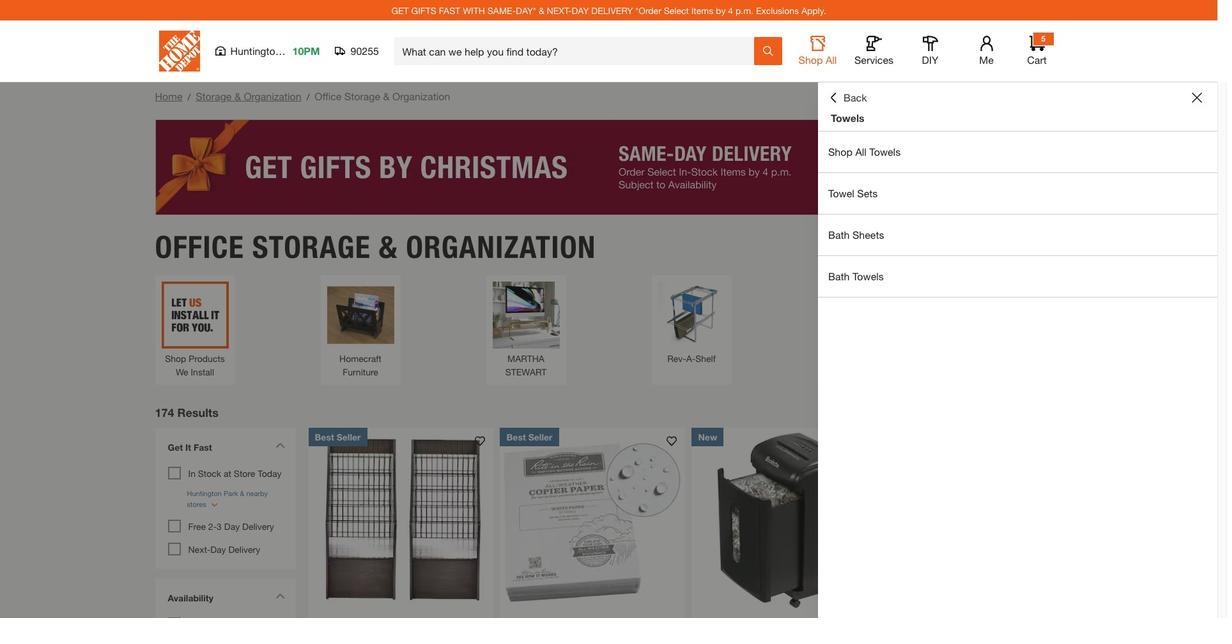 Task type: describe. For each thing, give the bounding box(es) containing it.
174
[[155, 406, 174, 420]]

same-
[[488, 5, 516, 16]]

shop all towels link
[[818, 132, 1218, 173]]

shop all towels
[[828, 146, 901, 158]]

free 2-3 day delivery link
[[188, 521, 274, 532]]

shop products we install image
[[161, 282, 228, 349]]

next-day delivery link
[[188, 544, 260, 555]]

park
[[284, 45, 305, 57]]

store
[[234, 468, 255, 479]]

90255
[[351, 45, 379, 57]]

cart
[[1027, 54, 1047, 66]]

free
[[188, 521, 206, 532]]

bath for bath sheets
[[828, 229, 850, 241]]

0 vertical spatial office
[[315, 90, 342, 102]]

products
[[189, 353, 225, 364]]

apply.
[[801, 5, 826, 16]]

2 vertical spatial towels
[[853, 270, 884, 282]]

shop products we install
[[165, 353, 225, 377]]

select
[[664, 5, 689, 16]]

1 vertical spatial delivery
[[228, 544, 260, 555]]

wall mounted image
[[823, 282, 891, 349]]

bath towels
[[828, 270, 884, 282]]

1 vertical spatial office
[[155, 228, 244, 266]]

services
[[854, 54, 893, 66]]

rev-a-shelf link
[[658, 282, 725, 365]]

storage & organization link
[[196, 90, 301, 102]]

today
[[258, 468, 282, 479]]

homecraft furniture link
[[327, 282, 394, 379]]

items
[[691, 5, 713, 16]]

10pm
[[292, 45, 320, 57]]

in stock at store today
[[188, 468, 282, 479]]

we
[[176, 367, 188, 377]]

drawer close image
[[1192, 93, 1202, 103]]

0 vertical spatial day
[[224, 521, 240, 532]]

delivery
[[591, 5, 633, 16]]

menu containing shop all towels
[[818, 132, 1218, 298]]

stewart
[[505, 367, 547, 377]]

best for 'wooden free standing 6-tier display literature brochure magazine rack in black (2-pack)' "image"
[[315, 432, 334, 443]]

back button
[[828, 91, 867, 104]]

availability link
[[161, 585, 289, 615]]

get gifts fast with same-day* & next-day delivery *order select items by 4 p.m. exclusions apply.
[[391, 5, 826, 16]]

huntington
[[230, 45, 281, 57]]

install
[[191, 367, 214, 377]]

bath for bath towels
[[828, 270, 850, 282]]

4
[[728, 5, 733, 16]]

gifts
[[411, 5, 436, 16]]

What can we help you find today? search field
[[402, 38, 753, 65]]

shelf
[[695, 353, 716, 364]]

bath sheets
[[828, 229, 884, 241]]

rev a shelf image
[[658, 282, 725, 349]]

*order
[[635, 5, 661, 16]]

new
[[698, 432, 717, 443]]

me
[[979, 54, 994, 66]]

best seller for 'wooden free standing 6-tier display literature brochure magazine rack in black (2-pack)' "image"
[[315, 432, 361, 443]]

0 vertical spatial delivery
[[242, 521, 274, 532]]

get it fast
[[168, 442, 212, 453]]

towel sets link
[[818, 173, 1218, 214]]

in
[[188, 468, 196, 479]]

a-
[[686, 353, 695, 364]]

bath sheets link
[[818, 215, 1218, 256]]

30 l/7.9 gal. paper shredder cross cut document shredder for credit card/cd/junk mail shredder for office home image
[[692, 428, 877, 613]]

shop for shop products we install
[[165, 353, 186, 364]]

next-day delivery
[[188, 544, 260, 555]]

seller for all-weather 8-1/2 in. x 11 in. 20 lbs. bulk copier paper, white (500-sheet pack) image in the bottom of the page
[[528, 432, 553, 443]]

rev-
[[667, 353, 686, 364]]

shop all button
[[797, 36, 838, 66]]

martha
[[508, 353, 544, 364]]

sets
[[857, 187, 878, 199]]

fast
[[194, 442, 212, 453]]

best for all-weather 8-1/2 in. x 11 in. 20 lbs. bulk copier paper, white (500-sheet pack) image in the bottom of the page
[[506, 432, 526, 443]]

shop products we install link
[[161, 282, 228, 379]]

diy
[[922, 54, 938, 66]]

day
[[572, 5, 589, 16]]

1 vertical spatial towels
[[869, 146, 901, 158]]

shop for shop all
[[799, 54, 823, 66]]

shop all
[[799, 54, 837, 66]]

0 vertical spatial towels
[[831, 112, 865, 124]]

next-
[[188, 544, 210, 555]]

back
[[844, 91, 867, 104]]



Task type: locate. For each thing, give the bounding box(es) containing it.
get
[[391, 5, 409, 16]]

bath down bath sheets on the right
[[828, 270, 850, 282]]

1 horizontal spatial all
[[855, 146, 867, 158]]

best seller
[[315, 432, 361, 443], [506, 432, 553, 443]]

all-weather 8-1/2 in. x 11 in. 20 lbs. bulk copier paper, white (500-sheet pack) image
[[500, 428, 685, 613]]

home / storage & organization / office storage & organization
[[155, 90, 450, 102]]

2 horizontal spatial shop
[[828, 146, 853, 158]]

huntington park
[[230, 45, 305, 57]]

next-
[[547, 5, 572, 16]]

towels down the sheets
[[853, 270, 884, 282]]

0 horizontal spatial all
[[826, 54, 837, 66]]

the home depot logo image
[[159, 31, 200, 72]]

shop up towel
[[828, 146, 853, 158]]

in stock at store today link
[[188, 468, 282, 479]]

/ right the home
[[188, 91, 191, 102]]

5
[[1041, 34, 1045, 43]]

0 horizontal spatial best
[[315, 432, 334, 443]]

seller for 'wooden free standing 6-tier display literature brochure magazine rack in black (2-pack)' "image"
[[337, 432, 361, 443]]

0 horizontal spatial /
[[188, 91, 191, 102]]

1 seller from the left
[[337, 432, 361, 443]]

90255 button
[[335, 45, 379, 58]]

174 results
[[155, 406, 218, 420]]

&
[[539, 5, 544, 16], [234, 90, 241, 102], [383, 90, 390, 102], [379, 228, 398, 266]]

sheets
[[853, 229, 884, 241]]

exclusions
[[756, 5, 799, 16]]

all up sets
[[855, 146, 867, 158]]

1 vertical spatial bath
[[828, 270, 850, 282]]

1 horizontal spatial office
[[315, 90, 342, 102]]

1 horizontal spatial shop
[[799, 54, 823, 66]]

towel sets
[[828, 187, 878, 199]]

diy button
[[910, 36, 951, 66]]

sponsored banner image
[[155, 120, 1063, 215]]

bath left the sheets
[[828, 229, 850, 241]]

home link
[[155, 90, 182, 102]]

towels down the back 'button'
[[831, 112, 865, 124]]

day*
[[516, 5, 536, 16]]

get it fast link
[[161, 434, 289, 464]]

2 bath from the top
[[828, 270, 850, 282]]

martha stewart image
[[492, 282, 560, 349]]

2-
[[208, 521, 217, 532]]

day down the 3
[[210, 544, 226, 555]]

feedback link image
[[1210, 216, 1227, 285]]

fast
[[439, 5, 460, 16]]

all for shop all towels
[[855, 146, 867, 158]]

bath inside "link"
[[828, 229, 850, 241]]

shop for shop all towels
[[828, 146, 853, 158]]

all for shop all
[[826, 54, 837, 66]]

best seller for all-weather 8-1/2 in. x 11 in. 20 lbs. bulk copier paper, white (500-sheet pack) image in the bottom of the page
[[506, 432, 553, 443]]

2 vertical spatial shop
[[165, 353, 186, 364]]

homecraft furniture
[[339, 353, 381, 377]]

0 horizontal spatial seller
[[337, 432, 361, 443]]

shop down apply.
[[799, 54, 823, 66]]

day right the 3
[[224, 521, 240, 532]]

1 / from the left
[[188, 91, 191, 102]]

/ down 10pm
[[307, 91, 310, 102]]

2 best seller from the left
[[506, 432, 553, 443]]

shop inside button
[[799, 54, 823, 66]]

bath towels link
[[818, 256, 1218, 297]]

0 horizontal spatial shop
[[165, 353, 186, 364]]

furniture
[[343, 367, 378, 377]]

it
[[185, 442, 191, 453]]

0 vertical spatial all
[[826, 54, 837, 66]]

cart 5
[[1027, 34, 1047, 66]]

martha stewart
[[505, 353, 547, 377]]

with
[[463, 5, 485, 16]]

towels up sets
[[869, 146, 901, 158]]

office storage & organization
[[155, 228, 596, 266]]

by
[[716, 5, 726, 16]]

1 horizontal spatial /
[[307, 91, 310, 102]]

p.m.
[[736, 5, 754, 16]]

get
[[168, 442, 183, 453]]

0 horizontal spatial office
[[155, 228, 244, 266]]

stock
[[198, 468, 221, 479]]

home
[[155, 90, 182, 102]]

office supplies image
[[989, 282, 1056, 349]]

towels
[[831, 112, 865, 124], [869, 146, 901, 158], [853, 270, 884, 282]]

homecraft
[[339, 353, 381, 364]]

rev-a-shelf
[[667, 353, 716, 364]]

all
[[826, 54, 837, 66], [855, 146, 867, 158]]

shop inside shop products we install
[[165, 353, 186, 364]]

all inside button
[[826, 54, 837, 66]]

1 horizontal spatial best
[[506, 432, 526, 443]]

/
[[188, 91, 191, 102], [307, 91, 310, 102]]

2 / from the left
[[307, 91, 310, 102]]

1 best from the left
[[315, 432, 334, 443]]

shop
[[799, 54, 823, 66], [828, 146, 853, 158], [165, 353, 186, 364]]

delivery right the 3
[[242, 521, 274, 532]]

organization
[[244, 90, 301, 102], [392, 90, 450, 102], [406, 228, 596, 266]]

1 horizontal spatial seller
[[528, 432, 553, 443]]

homecraft furniture image
[[327, 282, 394, 349]]

3
[[217, 521, 222, 532]]

seller
[[337, 432, 361, 443], [528, 432, 553, 443]]

1 best seller from the left
[[315, 432, 361, 443]]

1 vertical spatial all
[[855, 146, 867, 158]]

day
[[224, 521, 240, 532], [210, 544, 226, 555]]

free 2-3 day delivery
[[188, 521, 274, 532]]

martha stewart link
[[492, 282, 560, 379]]

best
[[315, 432, 334, 443], [506, 432, 526, 443]]

wooden free standing 6-tier display literature brochure magazine rack in black (2-pack) image
[[308, 428, 494, 613]]

availability
[[168, 593, 213, 604]]

menu
[[818, 132, 1218, 298]]

office
[[315, 90, 342, 102], [155, 228, 244, 266]]

results
[[177, 406, 218, 420]]

2 seller from the left
[[528, 432, 553, 443]]

1 horizontal spatial best seller
[[506, 432, 553, 443]]

services button
[[854, 36, 894, 66]]

me button
[[966, 36, 1007, 66]]

1 vertical spatial shop
[[828, 146, 853, 158]]

all up the back 'button'
[[826, 54, 837, 66]]

at
[[224, 468, 231, 479]]

2 best from the left
[[506, 432, 526, 443]]

0 vertical spatial shop
[[799, 54, 823, 66]]

1 vertical spatial day
[[210, 544, 226, 555]]

delivery down free 2-3 day delivery link
[[228, 544, 260, 555]]

0 horizontal spatial best seller
[[315, 432, 361, 443]]

towel
[[828, 187, 854, 199]]

shop up we
[[165, 353, 186, 364]]

0 vertical spatial bath
[[828, 229, 850, 241]]

1 bath from the top
[[828, 229, 850, 241]]



Task type: vqa. For each thing, say whether or not it's contained in the screenshot.
Product related to Product Width (in.)
no



